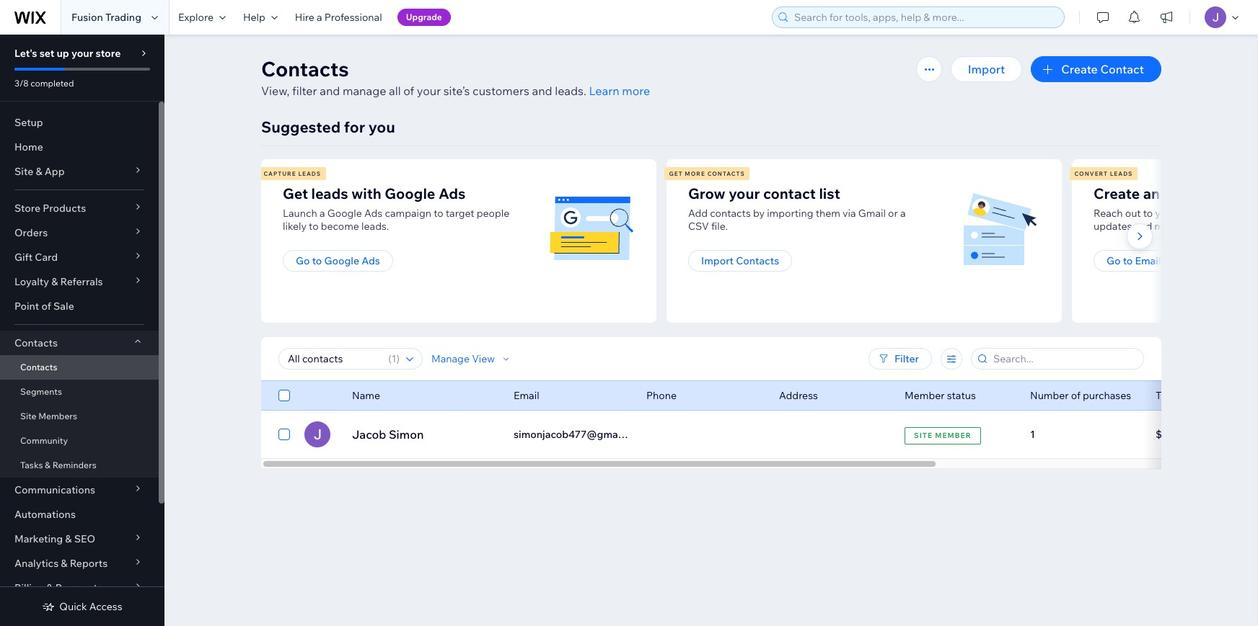 Task type: describe. For each thing, give the bounding box(es) containing it.
get
[[669, 170, 683, 177]]

communications button
[[0, 478, 159, 503]]

import contacts button
[[688, 250, 792, 272]]

2 and from the left
[[532, 84, 552, 98]]

tasks & reminders link
[[0, 454, 159, 478]]

gift card
[[14, 251, 58, 264]]

Unsaved view field
[[284, 349, 384, 369]]

contacts inside dropdown button
[[14, 337, 58, 350]]

campaig
[[1204, 185, 1258, 203]]

seo
[[74, 533, 95, 546]]

manage
[[431, 353, 470, 366]]

setup link
[[0, 110, 159, 135]]

1 horizontal spatial 1
[[1030, 429, 1035, 441]]

manage view
[[431, 353, 495, 366]]

contacts up "segments"
[[20, 362, 57, 373]]

go for create
[[1107, 255, 1121, 268]]

& for tasks
[[45, 460, 51, 471]]

filter
[[895, 353, 919, 366]]

point of sale link
[[0, 294, 159, 319]]

grow
[[688, 185, 725, 203]]

with inside create an email campaig reach out to your subscribers with n
[[1236, 207, 1256, 220]]

0 vertical spatial google
[[385, 185, 435, 203]]

contacts link
[[0, 356, 159, 380]]

capture
[[264, 170, 296, 177]]

leads
[[311, 185, 348, 203]]

an
[[1143, 185, 1160, 203]]

contacts
[[710, 207, 751, 220]]

products
[[43, 202, 86, 215]]

(
[[388, 353, 392, 366]]

completed
[[30, 78, 74, 89]]

get
[[283, 185, 308, 203]]

of for number of purchases
[[1071, 390, 1081, 403]]

site members
[[20, 411, 77, 422]]

google inside go to google ads button
[[324, 255, 359, 268]]

1 vertical spatial ads
[[364, 207, 383, 220]]

importing
[[767, 207, 813, 220]]

0 vertical spatial 1
[[392, 353, 396, 366]]

quick access button
[[42, 601, 122, 614]]

communications
[[14, 484, 95, 497]]

manage
[[343, 84, 386, 98]]

site for site member
[[914, 431, 933, 440]]

card
[[35, 251, 58, 264]]

community link
[[0, 429, 159, 454]]

ads inside button
[[362, 255, 380, 268]]

manage view button
[[431, 353, 512, 366]]

of for point of sale
[[41, 300, 51, 313]]

gift
[[14, 251, 33, 264]]

learn more button
[[589, 82, 650, 100]]

store
[[14, 202, 40, 215]]

jacob
[[352, 428, 386, 442]]

filter button
[[869, 348, 932, 370]]

import for import contacts
[[701, 255, 734, 268]]

1 vertical spatial google
[[327, 207, 362, 220]]

gmail
[[858, 207, 886, 220]]

of inside contacts view, filter and manage all of your site's customers and leads. learn more
[[403, 84, 414, 98]]

automations
[[14, 509, 76, 522]]

grow your contact list add contacts by importing them via gmail or a csv file.
[[688, 185, 906, 233]]

community
[[20, 436, 68, 447]]

spent
[[1219, 390, 1246, 403]]

let's
[[14, 47, 37, 60]]

your inside sidebar element
[[71, 47, 93, 60]]

view
[[472, 353, 495, 366]]

get leads with google ads launch a google ads campaign to target people likely to become leads.
[[283, 185, 510, 233]]

trading
[[105, 11, 141, 24]]

quick
[[59, 601, 87, 614]]

name
[[352, 390, 380, 403]]

import button
[[951, 56, 1022, 82]]

launch
[[283, 207, 317, 220]]

leads for create
[[1110, 170, 1133, 177]]

reports
[[70, 558, 108, 571]]

segments link
[[0, 380, 159, 405]]

jacob simon
[[352, 428, 424, 442]]

create contact
[[1061, 62, 1144, 76]]

1 vertical spatial member
[[935, 431, 972, 440]]

member status
[[905, 390, 976, 403]]

home link
[[0, 135, 159, 159]]

marketing inside marketing & seo dropdown button
[[14, 533, 63, 546]]

filter
[[292, 84, 317, 98]]

number of purchases
[[1030, 390, 1131, 403]]

& for site
[[36, 165, 42, 178]]

to down become
[[312, 255, 322, 268]]

reminders
[[52, 460, 96, 471]]

orders button
[[0, 221, 159, 245]]

marketing & seo
[[14, 533, 95, 546]]

store
[[96, 47, 121, 60]]

suggested for you
[[261, 118, 395, 136]]

simon
[[389, 428, 424, 442]]

for
[[344, 118, 365, 136]]

contacts inside contacts view, filter and manage all of your site's customers and leads. learn more
[[261, 56, 349, 82]]

view,
[[261, 84, 290, 98]]

fusion
[[71, 11, 103, 24]]

0 vertical spatial ads
[[439, 185, 466, 203]]

capture leads
[[264, 170, 321, 177]]

total
[[1156, 390, 1179, 403]]

( 1 )
[[388, 353, 400, 366]]

)
[[396, 353, 400, 366]]

n
[[1258, 207, 1258, 220]]

site & app button
[[0, 159, 159, 184]]

email
[[1163, 185, 1201, 203]]

1 and from the left
[[320, 84, 340, 98]]



Task type: vqa. For each thing, say whether or not it's contained in the screenshot.
Create an email campaig Reach out to your subscribers with n
yes



Task type: locate. For each thing, give the bounding box(es) containing it.
1 vertical spatial import
[[701, 255, 734, 268]]

site & app
[[14, 165, 65, 178]]

0 horizontal spatial leads
[[298, 170, 321, 177]]

point of sale
[[14, 300, 74, 313]]

point
[[14, 300, 39, 313]]

list
[[819, 185, 840, 203]]

analytics & reports
[[14, 558, 108, 571]]

0 vertical spatial site
[[14, 165, 33, 178]]

all
[[389, 84, 401, 98]]

your left site's
[[417, 84, 441, 98]]

sidebar element
[[0, 35, 164, 627]]

help button
[[234, 0, 286, 35]]

0 vertical spatial import
[[968, 62, 1005, 76]]

upgrade
[[406, 12, 442, 22]]

1 vertical spatial 1
[[1030, 429, 1035, 441]]

0 vertical spatial create
[[1061, 62, 1098, 76]]

contacts down the by
[[736, 255, 779, 268]]

2 vertical spatial google
[[324, 255, 359, 268]]

0 vertical spatial of
[[403, 84, 414, 98]]

billing & payments
[[14, 582, 102, 595]]

2 vertical spatial of
[[1071, 390, 1081, 403]]

& inside dropdown button
[[65, 533, 72, 546]]

2 vertical spatial site
[[914, 431, 933, 440]]

1 vertical spatial site
[[20, 411, 36, 422]]

& left reports
[[61, 558, 67, 571]]

of right number
[[1071, 390, 1081, 403]]

hire a professional link
[[286, 0, 391, 35]]

contacts
[[261, 56, 349, 82], [736, 255, 779, 268], [14, 337, 58, 350], [20, 362, 57, 373]]

1 horizontal spatial leads
[[1110, 170, 1133, 177]]

create contact button
[[1031, 56, 1161, 82]]

contacts view, filter and manage all of your site's customers and leads. learn more
[[261, 56, 650, 98]]

analytics
[[14, 558, 59, 571]]

your inside create an email campaig reach out to your subscribers with n
[[1155, 207, 1176, 220]]

fusion trading
[[71, 11, 141, 24]]

0 horizontal spatial go
[[296, 255, 310, 268]]

& right tasks
[[45, 460, 51, 471]]

a right "hire"
[[317, 11, 322, 24]]

to down out
[[1123, 255, 1133, 268]]

1 vertical spatial with
[[1236, 207, 1256, 220]]

of inside point of sale link
[[41, 300, 51, 313]]

set
[[39, 47, 54, 60]]

access
[[89, 601, 122, 614]]

more
[[622, 84, 650, 98]]

member left status
[[905, 390, 945, 403]]

site inside dropdown button
[[14, 165, 33, 178]]

& left app
[[36, 165, 42, 178]]

0 horizontal spatial import
[[701, 255, 734, 268]]

jacob simon image
[[304, 422, 330, 448]]

file.
[[711, 220, 728, 233]]

1 vertical spatial of
[[41, 300, 51, 313]]

create inside create contact 'button'
[[1061, 62, 1098, 76]]

to left target
[[434, 207, 443, 220]]

1 vertical spatial leads.
[[361, 220, 389, 233]]

add
[[688, 207, 708, 220]]

with right leads
[[351, 185, 381, 203]]

& for analytics
[[61, 558, 67, 571]]

site for site members
[[20, 411, 36, 422]]

2 go from the left
[[1107, 255, 1121, 268]]

of left the sale
[[41, 300, 51, 313]]

or
[[888, 207, 898, 220]]

to right out
[[1143, 207, 1153, 220]]

simonjacob477@gmail.com
[[514, 429, 646, 441]]

import for import
[[968, 62, 1005, 76]]

purchases
[[1083, 390, 1131, 403]]

1 horizontal spatial and
[[532, 84, 552, 98]]

None checkbox
[[278, 387, 290, 405]]

marketing inside go to email marketing button
[[1163, 255, 1212, 268]]

analytics & reports button
[[0, 552, 159, 576]]

site members link
[[0, 405, 159, 429]]

1 vertical spatial create
[[1094, 185, 1140, 203]]

contacts inside button
[[736, 255, 779, 268]]

target
[[446, 207, 474, 220]]

create for an
[[1094, 185, 1140, 203]]

0 vertical spatial email
[[1135, 255, 1161, 268]]

0 vertical spatial leads.
[[555, 84, 586, 98]]

ads left 'campaign'
[[364, 207, 383, 220]]

1 horizontal spatial with
[[1236, 207, 1256, 220]]

explore
[[178, 11, 214, 24]]

to right likely
[[309, 220, 319, 233]]

member down status
[[935, 431, 972, 440]]

likely
[[283, 220, 307, 233]]

subscribers
[[1179, 207, 1233, 220]]

go to google ads
[[296, 255, 380, 268]]

your inside contacts view, filter and manage all of your site's customers and leads. learn more
[[417, 84, 441, 98]]

setup
[[14, 116, 43, 129]]

1 down number
[[1030, 429, 1035, 441]]

with left "n"
[[1236, 207, 1256, 220]]

& right billing
[[46, 582, 53, 595]]

email
[[1135, 255, 1161, 268], [514, 390, 539, 403]]

marketing down subscribers
[[1163, 255, 1212, 268]]

1 horizontal spatial leads.
[[555, 84, 586, 98]]

payments
[[55, 582, 102, 595]]

by
[[753, 207, 765, 220]]

contact
[[1100, 62, 1144, 76]]

loyalty
[[14, 276, 49, 289]]

member
[[905, 390, 945, 403], [935, 431, 972, 440]]

upgrade button
[[397, 9, 451, 26]]

a down leads
[[320, 207, 325, 220]]

2 vertical spatial ads
[[362, 255, 380, 268]]

ads down 'get leads with google ads launch a google ads campaign to target people likely to become leads.'
[[362, 255, 380, 268]]

learn
[[589, 84, 619, 98]]

campaign
[[385, 207, 431, 220]]

1 vertical spatial marketing
[[14, 533, 63, 546]]

create an email campaig reach out to your subscribers with n
[[1094, 185, 1258, 233]]

site member
[[914, 431, 972, 440]]

referrals
[[60, 276, 103, 289]]

0 horizontal spatial with
[[351, 185, 381, 203]]

become
[[321, 220, 359, 233]]

&
[[36, 165, 42, 178], [51, 276, 58, 289], [45, 460, 51, 471], [65, 533, 72, 546], [61, 558, 67, 571], [46, 582, 53, 595]]

status
[[947, 390, 976, 403]]

0 horizontal spatial 1
[[392, 353, 396, 366]]

list containing get leads with google ads
[[259, 159, 1258, 323]]

to
[[434, 207, 443, 220], [1143, 207, 1153, 220], [309, 220, 319, 233], [312, 255, 322, 268], [1123, 255, 1133, 268]]

& for marketing
[[65, 533, 72, 546]]

1 horizontal spatial import
[[968, 62, 1005, 76]]

1 horizontal spatial email
[[1135, 255, 1161, 268]]

Search... field
[[989, 349, 1139, 369]]

with inside 'get leads with google ads launch a google ads campaign to target people likely to become leads.'
[[351, 185, 381, 203]]

contacts up filter
[[261, 56, 349, 82]]

professional
[[324, 11, 382, 24]]

google down become
[[324, 255, 359, 268]]

leads up the get
[[298, 170, 321, 177]]

1 vertical spatial email
[[514, 390, 539, 403]]

reach
[[1094, 207, 1123, 220]]

number
[[1030, 390, 1069, 403]]

email up simonjacob477@gmail.com
[[514, 390, 539, 403]]

0 vertical spatial with
[[351, 185, 381, 203]]

a inside the grow your contact list add contacts by importing them via gmail or a csv file.
[[900, 207, 906, 220]]

hire a professional
[[295, 11, 382, 24]]

& for loyalty
[[51, 276, 58, 289]]

and right filter
[[320, 84, 340, 98]]

with
[[351, 185, 381, 203], [1236, 207, 1256, 220]]

your up contacts
[[729, 185, 760, 203]]

site down home
[[14, 165, 33, 178]]

home
[[14, 141, 43, 154]]

and
[[320, 84, 340, 98], [532, 84, 552, 98]]

google
[[385, 185, 435, 203], [327, 207, 362, 220], [324, 255, 359, 268]]

0 horizontal spatial leads.
[[361, 220, 389, 233]]

a inside 'get leads with google ads launch a google ads campaign to target people likely to become leads.'
[[320, 207, 325, 220]]

leads. left learn
[[555, 84, 586, 98]]

go down reach
[[1107, 255, 1121, 268]]

create up reach
[[1094, 185, 1140, 203]]

0 horizontal spatial email
[[514, 390, 539, 403]]

0 horizontal spatial marketing
[[14, 533, 63, 546]]

go to email marketing
[[1107, 255, 1212, 268]]

site for site & app
[[14, 165, 33, 178]]

your right up at the left of the page
[[71, 47, 93, 60]]

get more contacts
[[669, 170, 745, 177]]

None checkbox
[[278, 426, 290, 444]]

1 horizontal spatial go
[[1107, 255, 1121, 268]]

create for contact
[[1061, 62, 1098, 76]]

1 horizontal spatial marketing
[[1163, 255, 1212, 268]]

convert
[[1074, 170, 1108, 177]]

you
[[368, 118, 395, 136]]

leads for get
[[298, 170, 321, 177]]

email inside button
[[1135, 255, 1161, 268]]

google down leads
[[327, 207, 362, 220]]

& for billing
[[46, 582, 53, 595]]

leads right convert
[[1110, 170, 1133, 177]]

and right customers
[[532, 84, 552, 98]]

total amount spent
[[1156, 390, 1246, 403]]

your down an
[[1155, 207, 1176, 220]]

them
[[816, 207, 840, 220]]

1 leads from the left
[[298, 170, 321, 177]]

of right all
[[403, 84, 414, 98]]

0 horizontal spatial and
[[320, 84, 340, 98]]

go for get
[[296, 255, 310, 268]]

leads. inside 'get leads with google ads launch a google ads campaign to target people likely to become leads.'
[[361, 220, 389, 233]]

of
[[403, 84, 414, 98], [41, 300, 51, 313], [1071, 390, 1081, 403]]

0 vertical spatial marketing
[[1163, 255, 1212, 268]]

go down likely
[[296, 255, 310, 268]]

contacts down point of sale
[[14, 337, 58, 350]]

Search for tools, apps, help & more... field
[[790, 7, 1060, 27]]

quick access
[[59, 601, 122, 614]]

email down out
[[1135, 255, 1161, 268]]

marketing up analytics
[[14, 533, 63, 546]]

store products
[[14, 202, 86, 215]]

leads.
[[555, 84, 586, 98], [361, 220, 389, 233]]

a right the or
[[900, 207, 906, 220]]

site down member status
[[914, 431, 933, 440]]

& right loyalty
[[51, 276, 58, 289]]

2 horizontal spatial of
[[1071, 390, 1081, 403]]

3/8 completed
[[14, 78, 74, 89]]

1 go from the left
[[296, 255, 310, 268]]

store products button
[[0, 196, 159, 221]]

create left contact
[[1061, 62, 1098, 76]]

list
[[259, 159, 1258, 323]]

loyalty & referrals button
[[0, 270, 159, 294]]

ads up target
[[439, 185, 466, 203]]

convert leads
[[1074, 170, 1133, 177]]

0 vertical spatial member
[[905, 390, 945, 403]]

google up 'campaign'
[[385, 185, 435, 203]]

& left "seo" on the bottom left of page
[[65, 533, 72, 546]]

loyalty & referrals
[[14, 276, 103, 289]]

site down "segments"
[[20, 411, 36, 422]]

your inside the grow your contact list add contacts by importing them via gmail or a csv file.
[[729, 185, 760, 203]]

1 left the manage in the left bottom of the page
[[392, 353, 396, 366]]

to inside create an email campaig reach out to your subscribers with n
[[1143, 207, 1153, 220]]

people
[[477, 207, 510, 220]]

1 horizontal spatial of
[[403, 84, 414, 98]]

leads. inside contacts view, filter and manage all of your site's customers and leads. learn more
[[555, 84, 586, 98]]

0 horizontal spatial of
[[41, 300, 51, 313]]

create inside create an email campaig reach out to your subscribers with n
[[1094, 185, 1140, 203]]

2 leads from the left
[[1110, 170, 1133, 177]]

go
[[296, 255, 310, 268], [1107, 255, 1121, 268]]

members
[[38, 411, 77, 422]]

leads. right become
[[361, 220, 389, 233]]

a inside hire a professional "link"
[[317, 11, 322, 24]]



